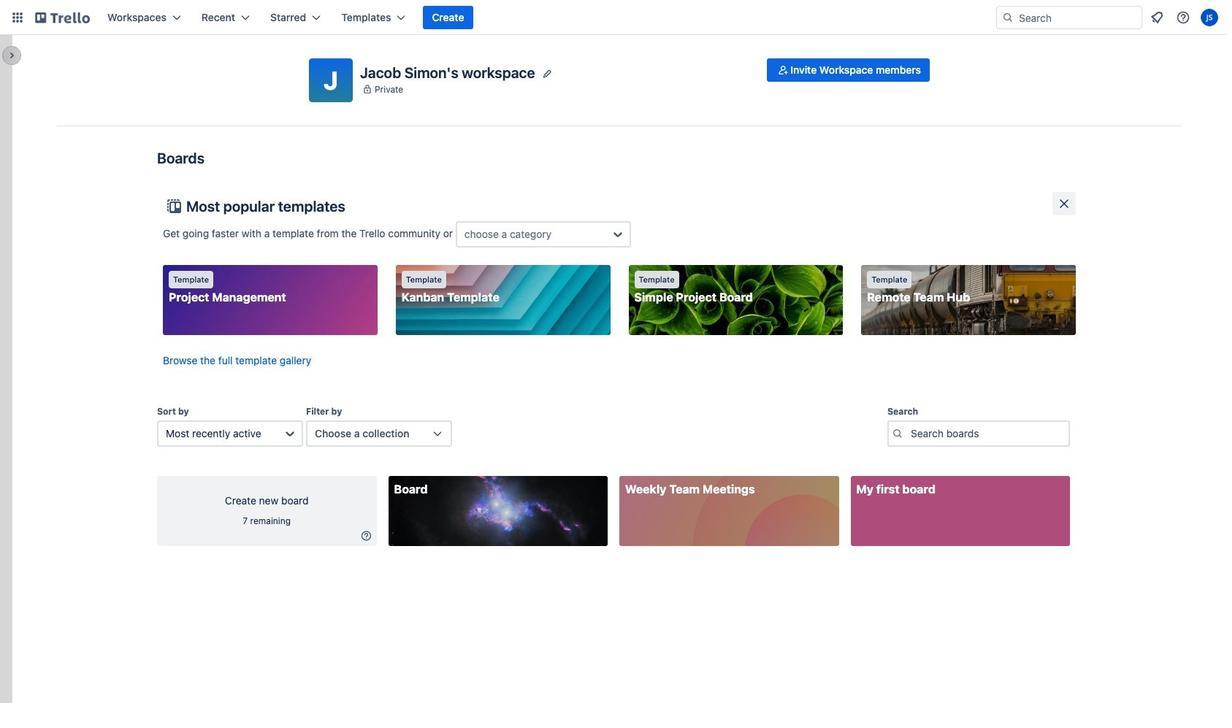 Task type: describe. For each thing, give the bounding box(es) containing it.
jacob simon (jacobsimon16) image
[[1202, 9, 1219, 26]]

Search boards text field
[[888, 421, 1071, 447]]

primary element
[[0, 0, 1228, 35]]

open information menu image
[[1177, 10, 1191, 25]]

0 notifications image
[[1149, 9, 1167, 26]]

0 vertical spatial sm image
[[776, 63, 791, 77]]



Task type: vqa. For each thing, say whether or not it's contained in the screenshot.
The Below
no



Task type: locate. For each thing, give the bounding box(es) containing it.
sm image
[[776, 63, 791, 77], [359, 529, 374, 544]]

back to home image
[[35, 6, 90, 29]]

0 horizontal spatial sm image
[[359, 529, 374, 544]]

1 horizontal spatial sm image
[[776, 63, 791, 77]]

Search field
[[1015, 7, 1142, 29]]

search image
[[1003, 12, 1015, 23]]

1 vertical spatial sm image
[[359, 529, 374, 544]]



